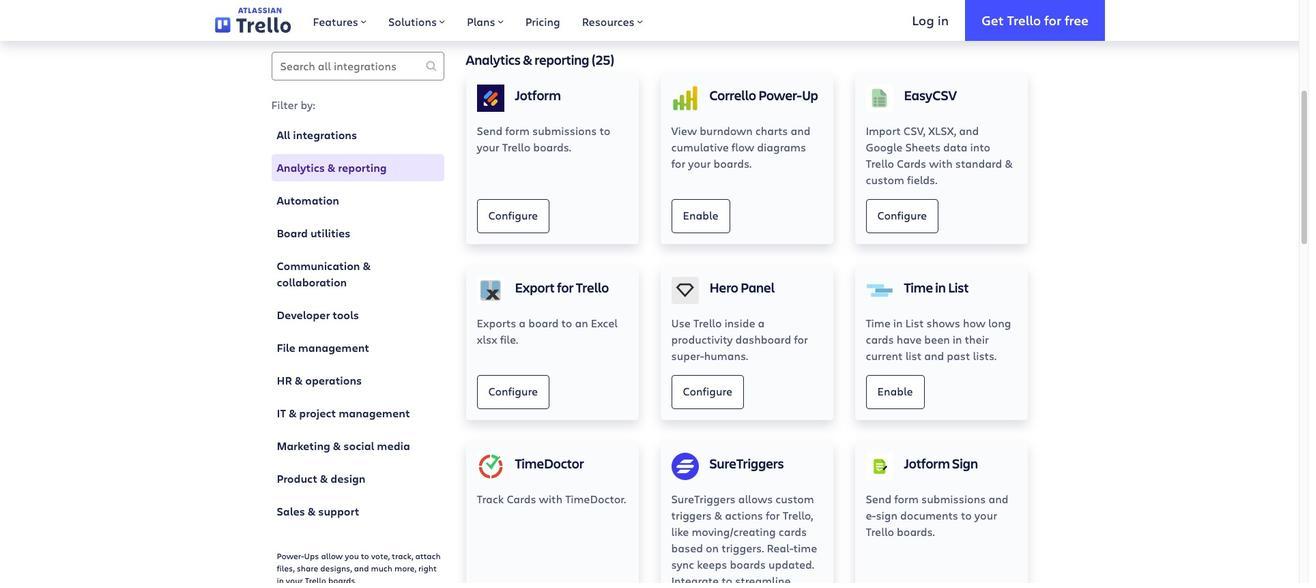 Task type: locate. For each thing, give the bounding box(es) containing it.
management up operations
[[298, 341, 369, 356]]

& down pricing
[[523, 51, 532, 69]]

submissions inside 'send form submissions to your trello boards.'
[[532, 124, 597, 138]]

filter
[[271, 98, 298, 112]]

1 vertical spatial reporting
[[338, 160, 387, 175]]

25
[[596, 51, 610, 69]]

jotform for jotform sign
[[904, 455, 950, 473]]

product & design link
[[271, 466, 444, 493]]

&
[[523, 51, 532, 69], [1005, 156, 1013, 171], [328, 160, 335, 175], [363, 259, 371, 274], [295, 373, 303, 388], [289, 406, 297, 421], [333, 439, 341, 454], [320, 472, 328, 487], [308, 504, 316, 519], [714, 508, 722, 523]]

documents
[[900, 508, 958, 523]]

media
[[377, 439, 410, 454]]

and for corrello power-up
[[791, 124, 811, 138]]

in for time in list shows how long cards have been in their current list and past lists.
[[893, 316, 903, 330]]

management inside 'link'
[[339, 406, 410, 421]]

time up current
[[866, 316, 891, 330]]

cards inside time in list shows how long cards have been in their current list and past lists.
[[866, 332, 894, 347]]

import csv, xlsx, and google sheets data into trello cards with standard & custom fields.
[[866, 124, 1013, 187]]

trello inside use trello inside a productivity dashboard for super-humans.
[[693, 316, 722, 330]]

analytics down plans dropdown button
[[466, 51, 521, 69]]

form for jotform sign
[[894, 492, 919, 506]]

plans
[[467, 14, 495, 29]]

your inside power-ups allow you to vote, track, attach files, share designs, and much more, right in your trello boards.
[[286, 575, 303, 584]]

and for easycsv
[[959, 124, 979, 138]]

a inside "exports a board to an excel xlsx file."
[[519, 316, 526, 330]]

analytics up "automation"
[[277, 160, 325, 175]]

in down files,
[[277, 575, 284, 584]]

suretriggers for suretriggers allows custom triggers & actions for trello, like moving/creating cards based on triggers. real-time sync keeps boards updated. integrate to strea
[[671, 492, 736, 506]]

resources button
[[571, 0, 654, 41]]

2 a from the left
[[758, 316, 765, 330]]

trello,
[[783, 508, 813, 523]]

1 horizontal spatial jotform
[[904, 455, 950, 473]]

custom
[[866, 173, 904, 187], [776, 492, 814, 506]]

send inside the send form submissions and e-sign documents to your trello boards.
[[866, 492, 892, 506]]

design
[[331, 472, 366, 487]]

list up have
[[906, 316, 924, 330]]

1 horizontal spatial cards
[[897, 156, 926, 171]]

in right log
[[938, 11, 949, 28]]

0 vertical spatial with
[[929, 156, 953, 171]]

1 horizontal spatial custom
[[866, 173, 904, 187]]

send for jotform sign
[[866, 492, 892, 506]]

suretriggers for suretriggers
[[710, 455, 784, 473]]

much
[[371, 563, 392, 574]]

enable link
[[671, 199, 730, 233], [866, 375, 925, 410]]

timedoctor
[[515, 455, 584, 473]]

with down timedoctor
[[539, 492, 563, 506]]

analytics for analytics & reporting 25
[[466, 51, 521, 69]]

0 vertical spatial enable link
[[671, 199, 730, 233]]

& for sales & support
[[308, 504, 316, 519]]

suretriggers up allows
[[710, 455, 784, 473]]

& down integrations at the top of the page
[[328, 160, 335, 175]]

1 horizontal spatial a
[[758, 316, 765, 330]]

& up moving/creating
[[714, 508, 722, 523]]

and inside the send form submissions and e-sign documents to your trello boards.
[[989, 492, 1008, 506]]

share
[[297, 563, 318, 574]]

time for time in list
[[904, 278, 933, 297]]

in up the past
[[953, 332, 962, 347]]

hero
[[710, 278, 738, 297]]

trello
[[1007, 11, 1041, 28], [502, 140, 531, 154], [866, 156, 894, 171], [576, 278, 609, 297], [693, 316, 722, 330], [866, 525, 894, 539], [305, 575, 326, 584]]

list up shows
[[948, 278, 969, 297]]

track
[[477, 492, 504, 506]]

0 vertical spatial cards
[[866, 332, 894, 347]]

& inside suretriggers allows custom triggers & actions for trello, like moving/creating cards based on triggers. real-time sync keeps boards updated. integrate to strea
[[714, 508, 722, 523]]

to
[[600, 124, 610, 138], [561, 316, 572, 330], [961, 508, 972, 523], [361, 551, 369, 562], [722, 574, 732, 584]]

right
[[418, 563, 437, 574]]

marketing
[[277, 439, 330, 454]]

suretriggers inside suretriggers allows custom triggers & actions for trello, like moving/creating cards based on triggers. real-time sync keeps boards updated. integrate to strea
[[671, 492, 736, 506]]

0 horizontal spatial a
[[519, 316, 526, 330]]

configure link
[[477, 199, 550, 233], [866, 199, 939, 233], [477, 375, 550, 410], [671, 375, 744, 410]]

reporting up automation link
[[338, 160, 387, 175]]

1 horizontal spatial analytics
[[466, 51, 521, 69]]

& for marketing & social media
[[333, 439, 341, 454]]

time in list shows how long cards have been in their current list and past lists.
[[866, 316, 1011, 363]]

1 horizontal spatial send
[[866, 492, 892, 506]]

list inside time in list shows how long cards have been in their current list and past lists.
[[906, 316, 924, 330]]

more,
[[395, 563, 416, 574]]

in for time in list
[[935, 278, 946, 297]]

& for product & design
[[320, 472, 328, 487]]

boards. inside 'send form submissions to your trello boards.'
[[533, 140, 571, 154]]

atlassian trello image
[[215, 8, 291, 33]]

jotform left sign
[[904, 455, 950, 473]]

power- up files,
[[277, 551, 304, 562]]

export for trello
[[515, 278, 609, 297]]

& right the standard at the right top of the page
[[1005, 156, 1013, 171]]

0 vertical spatial send
[[477, 124, 503, 138]]

cards up current
[[866, 332, 894, 347]]

fields.
[[907, 173, 937, 187]]

submissions for jotform
[[532, 124, 597, 138]]

1 vertical spatial list
[[906, 316, 924, 330]]

cards
[[866, 332, 894, 347], [779, 525, 807, 539]]

1 vertical spatial cards
[[779, 525, 807, 539]]

1 vertical spatial suretriggers
[[671, 492, 736, 506]]

1 vertical spatial time
[[866, 316, 891, 330]]

1 horizontal spatial list
[[948, 278, 969, 297]]

flow
[[732, 140, 754, 154]]

0 vertical spatial submissions
[[532, 124, 597, 138]]

in
[[938, 11, 949, 28], [935, 278, 946, 297], [893, 316, 903, 330], [953, 332, 962, 347], [277, 575, 284, 584]]

0 vertical spatial cards
[[897, 156, 926, 171]]

0 horizontal spatial power-
[[277, 551, 304, 562]]

cards inside suretriggers allows custom triggers & actions for trello, like moving/creating cards based on triggers. real-time sync keeps boards updated. integrate to strea
[[779, 525, 807, 539]]

send form submissions and e-sign documents to your trello boards.
[[866, 492, 1008, 539]]

boards. inside power-ups allow you to vote, track, attach files, share designs, and much more, right in your trello boards.
[[328, 575, 357, 584]]

1 horizontal spatial time
[[904, 278, 933, 297]]

and inside view burndown charts and cumulative flow diagrams for your boards.
[[791, 124, 811, 138]]

management up social
[[339, 406, 410, 421]]

power- up charts
[[758, 86, 802, 104]]

& for communication & collaboration
[[363, 259, 371, 274]]

0 horizontal spatial enable
[[683, 208, 718, 223]]

log in
[[912, 11, 949, 28]]

jotform down the analytics & reporting 25
[[515, 86, 561, 104]]

0 horizontal spatial jotform
[[515, 86, 561, 104]]

& inside communication & collaboration
[[363, 259, 371, 274]]

cards right the track
[[507, 492, 536, 506]]

and inside import csv, xlsx, and google sheets data into trello cards with standard & custom fields.
[[959, 124, 979, 138]]

to inside "exports a board to an excel xlsx file."
[[561, 316, 572, 330]]

time up shows
[[904, 278, 933, 297]]

boards. inside view burndown charts and cumulative flow diagrams for your boards.
[[714, 156, 752, 171]]

1 a from the left
[[519, 316, 526, 330]]

& left social
[[333, 439, 341, 454]]

1 vertical spatial with
[[539, 492, 563, 506]]

your inside view burndown charts and cumulative flow diagrams for your boards.
[[688, 156, 711, 171]]

triggers
[[671, 508, 712, 523]]

to inside suretriggers allows custom triggers & actions for trello, like moving/creating cards based on triggers. real-time sync keeps boards updated. integrate to strea
[[722, 574, 732, 584]]

diagrams
[[757, 140, 806, 154]]

0 horizontal spatial enable link
[[671, 199, 730, 233]]

a inside use trello inside a productivity dashboard for super-humans.
[[758, 316, 765, 330]]

form for jotform
[[505, 124, 530, 138]]

form inside the send form submissions and e-sign documents to your trello boards.
[[894, 492, 919, 506]]

& right sales
[[308, 504, 316, 519]]

1 vertical spatial jotform
[[904, 455, 950, 473]]

cards up fields.
[[897, 156, 926, 171]]

xlsx
[[477, 332, 497, 347]]

analytics for analytics & reporting
[[277, 160, 325, 175]]

& right hr
[[295, 373, 303, 388]]

1 horizontal spatial with
[[929, 156, 953, 171]]

reporting left "25"
[[535, 51, 589, 69]]

& inside 'link'
[[289, 406, 297, 421]]

your inside 'send form submissions to your trello boards.'
[[477, 140, 499, 154]]

submissions for jotform sign
[[921, 492, 986, 506]]

0 horizontal spatial reporting
[[338, 160, 387, 175]]

submissions inside the send form submissions and e-sign documents to your trello boards.
[[921, 492, 986, 506]]

send
[[477, 124, 503, 138], [866, 492, 892, 506]]

corrello power-up
[[710, 86, 818, 104]]

timedoctor.
[[565, 492, 626, 506]]

1 vertical spatial enable
[[877, 384, 913, 399]]

exports
[[477, 316, 516, 330]]

enable
[[683, 208, 718, 223], [877, 384, 913, 399]]

form inside 'send form submissions to your trello boards.'
[[505, 124, 530, 138]]

free
[[1065, 11, 1089, 28]]

for down allows
[[766, 508, 780, 523]]

1 vertical spatial management
[[339, 406, 410, 421]]

with down data
[[929, 156, 953, 171]]

1 vertical spatial cards
[[507, 492, 536, 506]]

0 horizontal spatial submissions
[[532, 124, 597, 138]]

1 vertical spatial custom
[[776, 492, 814, 506]]

1 horizontal spatial power-
[[758, 86, 802, 104]]

0 vertical spatial analytics
[[466, 51, 521, 69]]

social
[[344, 439, 374, 454]]

0 vertical spatial jotform
[[515, 86, 561, 104]]

a up dashboard
[[758, 316, 765, 330]]

reporting
[[535, 51, 589, 69], [338, 160, 387, 175]]

1 vertical spatial power-
[[277, 551, 304, 562]]

0 vertical spatial custom
[[866, 173, 904, 187]]

in up shows
[[935, 278, 946, 297]]

0 horizontal spatial time
[[866, 316, 891, 330]]

analytics & reporting link
[[271, 154, 444, 182]]

communication
[[277, 259, 360, 274]]

for right dashboard
[[794, 332, 808, 347]]

custom inside import csv, xlsx, and google sheets data into trello cards with standard & custom fields.
[[866, 173, 904, 187]]

for
[[1044, 11, 1061, 28], [671, 156, 686, 171], [557, 278, 574, 297], [794, 332, 808, 347], [766, 508, 780, 523]]

0 horizontal spatial list
[[906, 316, 924, 330]]

0 vertical spatial enable
[[683, 208, 718, 223]]

0 vertical spatial time
[[904, 278, 933, 297]]

sign
[[952, 455, 978, 473]]

0 horizontal spatial send
[[477, 124, 503, 138]]

1 vertical spatial send
[[866, 492, 892, 506]]

board
[[528, 316, 559, 330]]

0 horizontal spatial form
[[505, 124, 530, 138]]

1 horizontal spatial enable link
[[866, 375, 925, 410]]

1 horizontal spatial enable
[[877, 384, 913, 399]]

time inside time in list shows how long cards have been in their current list and past lists.
[[866, 316, 891, 330]]

use trello inside a productivity dashboard for super-humans.
[[671, 316, 808, 363]]

0 vertical spatial reporting
[[535, 51, 589, 69]]

& right it
[[289, 406, 297, 421]]

cards down trello,
[[779, 525, 807, 539]]

enable link for time
[[866, 375, 925, 410]]

& left the 'design'
[[320, 472, 328, 487]]

1 vertical spatial form
[[894, 492, 919, 506]]

for inside use trello inside a productivity dashboard for super-humans.
[[794, 332, 808, 347]]

boards
[[730, 558, 766, 572]]

easycsv
[[904, 86, 957, 104]]

configure for export for trello
[[488, 384, 538, 399]]

0 horizontal spatial cards
[[779, 525, 807, 539]]

you
[[345, 551, 359, 562]]

get trello for free link
[[965, 0, 1105, 41]]

configure link for jotform
[[477, 199, 550, 233]]

communication & collaboration
[[277, 259, 371, 290]]

for inside view burndown charts and cumulative flow diagrams for your boards.
[[671, 156, 686, 171]]

& for it & project management
[[289, 406, 297, 421]]

csv,
[[904, 124, 925, 138]]

and for jotform sign
[[989, 492, 1008, 506]]

cumulative
[[671, 140, 729, 154]]

1 horizontal spatial submissions
[[921, 492, 986, 506]]

log
[[912, 11, 934, 28]]

file management
[[277, 341, 369, 356]]

e-
[[866, 508, 876, 523]]

with
[[929, 156, 953, 171], [539, 492, 563, 506]]

utilities
[[310, 226, 350, 241]]

sales & support link
[[271, 498, 444, 526]]

with inside import csv, xlsx, and google sheets data into trello cards with standard & custom fields.
[[929, 156, 953, 171]]

automation
[[277, 193, 339, 208]]

configure link for hero panel
[[671, 375, 744, 410]]

suretriggers up triggers
[[671, 492, 736, 506]]

a left board
[[519, 316, 526, 330]]

0 horizontal spatial custom
[[776, 492, 814, 506]]

trello inside 'send form submissions to your trello boards.'
[[502, 140, 531, 154]]

in up have
[[893, 316, 903, 330]]

pricing link
[[514, 0, 571, 41]]

0 vertical spatial management
[[298, 341, 369, 356]]

boards.
[[533, 140, 571, 154], [714, 156, 752, 171], [897, 525, 935, 539], [328, 575, 357, 584]]

for left free
[[1044, 11, 1061, 28]]

0 vertical spatial form
[[505, 124, 530, 138]]

1 vertical spatial submissions
[[921, 492, 986, 506]]

and
[[791, 124, 811, 138], [959, 124, 979, 138], [924, 349, 944, 363], [989, 492, 1008, 506], [354, 563, 369, 574]]

0 horizontal spatial cards
[[507, 492, 536, 506]]

excel
[[591, 316, 618, 330]]

& down the board utilities link
[[363, 259, 371, 274]]

for down 'cumulative'
[[671, 156, 686, 171]]

0 vertical spatial suretriggers
[[710, 455, 784, 473]]

sales
[[277, 504, 305, 519]]

1 horizontal spatial cards
[[866, 332, 894, 347]]

1 vertical spatial analytics
[[277, 160, 325, 175]]

features
[[313, 14, 358, 29]]

submissions
[[532, 124, 597, 138], [921, 492, 986, 506]]

all
[[277, 128, 290, 143]]

0 horizontal spatial analytics
[[277, 160, 325, 175]]

in for log in
[[938, 11, 949, 28]]

1 horizontal spatial form
[[894, 492, 919, 506]]

custom down google
[[866, 173, 904, 187]]

1 vertical spatial enable link
[[866, 375, 925, 410]]

custom up trello,
[[776, 492, 814, 506]]

list
[[948, 278, 969, 297], [906, 316, 924, 330]]

configure link for export for trello
[[477, 375, 550, 410]]

send inside 'send form submissions to your trello boards.'
[[477, 124, 503, 138]]

reporting for analytics & reporting
[[338, 160, 387, 175]]

1 horizontal spatial reporting
[[535, 51, 589, 69]]

0 vertical spatial list
[[948, 278, 969, 297]]

board utilities link
[[271, 220, 444, 247]]



Task type: vqa. For each thing, say whether or not it's contained in the screenshot.


Task type: describe. For each thing, give the bounding box(es) containing it.
get trello for free
[[982, 11, 1089, 28]]

analytics & reporting
[[277, 160, 387, 175]]

to inside the send form submissions and e-sign documents to your trello boards.
[[961, 508, 972, 523]]

allows
[[738, 492, 773, 506]]

panel
[[741, 278, 775, 297]]

to inside power-ups allow you to vote, track, attach files, share designs, and much more, right in your trello boards.
[[361, 551, 369, 562]]

jotform sign
[[904, 455, 978, 473]]

real-
[[767, 541, 794, 556]]

trello inside power-ups allow you to vote, track, attach files, share designs, and much more, right in your trello boards.
[[305, 575, 326, 584]]

shows
[[927, 316, 960, 330]]

& inside import csv, xlsx, and google sheets data into trello cards with standard & custom fields.
[[1005, 156, 1013, 171]]

their
[[965, 332, 989, 347]]

reporting for analytics & reporting 25
[[535, 51, 589, 69]]

marketing & social media
[[277, 439, 410, 454]]

actions
[[725, 508, 763, 523]]

plans button
[[456, 0, 514, 41]]

an
[[575, 316, 588, 330]]

hr & operations link
[[271, 367, 444, 395]]

configure for easycsv
[[877, 208, 927, 223]]

operations
[[305, 373, 362, 388]]

developer tools
[[277, 308, 359, 323]]

it
[[277, 406, 286, 421]]

use
[[671, 316, 691, 330]]

into
[[970, 140, 991, 154]]

based
[[671, 541, 703, 556]]

data
[[943, 140, 968, 154]]

to inside 'send form submissions to your trello boards.'
[[600, 124, 610, 138]]

& for hr & operations
[[295, 373, 303, 388]]

view burndown charts and cumulative flow diagrams for your boards.
[[671, 124, 811, 171]]

board
[[277, 226, 308, 241]]

0 vertical spatial power-
[[758, 86, 802, 104]]

past
[[947, 349, 970, 363]]

configure link for easycsv
[[866, 199, 939, 233]]

& for analytics & reporting 25
[[523, 51, 532, 69]]

Search all integrations search field
[[271, 52, 444, 81]]

long
[[988, 316, 1011, 330]]

for inside suretriggers allows custom triggers & actions for trello, like moving/creating cards based on triggers. real-time sync keeps boards updated. integrate to strea
[[766, 508, 780, 523]]

export
[[515, 278, 555, 297]]

all integrations link
[[271, 121, 444, 149]]

management inside "link"
[[298, 341, 369, 356]]

have
[[897, 332, 922, 347]]

in inside power-ups allow you to vote, track, attach files, share designs, and much more, right in your trello boards.
[[277, 575, 284, 584]]

dashboard
[[736, 332, 791, 347]]

jotform for jotform
[[515, 86, 561, 104]]

vote,
[[371, 551, 390, 562]]

on
[[706, 541, 719, 556]]

automation link
[[271, 187, 444, 214]]

cards inside import csv, xlsx, and google sheets data into trello cards with standard & custom fields.
[[897, 156, 926, 171]]

configure for hero panel
[[683, 384, 732, 399]]

features button
[[302, 0, 377, 41]]

power- inside power-ups allow you to vote, track, attach files, share designs, and much more, right in your trello boards.
[[277, 551, 304, 562]]

trello inside import csv, xlsx, and google sheets data into trello cards with standard & custom fields.
[[866, 156, 894, 171]]

collaboration
[[277, 275, 347, 290]]

resources
[[582, 14, 635, 29]]

board utilities
[[277, 226, 350, 241]]

sync
[[671, 558, 694, 572]]

super-
[[671, 349, 704, 363]]

list for time in list
[[948, 278, 969, 297]]

for right 'export'
[[557, 278, 574, 297]]

and inside power-ups allow you to vote, track, attach files, share designs, and much more, right in your trello boards.
[[354, 563, 369, 574]]

files,
[[277, 563, 295, 574]]

integrations
[[293, 128, 357, 143]]

like
[[671, 525, 689, 539]]

it & project management
[[277, 406, 410, 421]]

support
[[318, 504, 359, 519]]

enable for corrello power-up
[[683, 208, 718, 223]]

updated.
[[769, 558, 814, 572]]

and inside time in list shows how long cards have been in their current list and past lists.
[[924, 349, 944, 363]]

keeps
[[697, 558, 727, 572]]

import
[[866, 124, 901, 138]]

log in link
[[896, 0, 965, 41]]

send for jotform
[[477, 124, 503, 138]]

file
[[277, 341, 295, 356]]

list for time in list shows how long cards have been in their current list and past lists.
[[906, 316, 924, 330]]

time for time in list shows how long cards have been in their current list and past lists.
[[866, 316, 891, 330]]

time in list
[[904, 278, 969, 297]]

trello inside the send form submissions and e-sign documents to your trello boards.
[[866, 525, 894, 539]]

product
[[277, 472, 317, 487]]

trello inside get trello for free link
[[1007, 11, 1041, 28]]

designs,
[[320, 563, 352, 574]]

sign
[[876, 508, 898, 523]]

enable for time in list
[[877, 384, 913, 399]]

get
[[982, 11, 1004, 28]]

analytics & reporting 25
[[466, 51, 610, 69]]

your inside the send form submissions and e-sign documents to your trello boards.
[[975, 508, 997, 523]]

custom inside suretriggers allows custom triggers & actions for trello, like moving/creating cards based on triggers. real-time sync keeps boards updated. integrate to strea
[[776, 492, 814, 506]]

send form submissions to your trello boards.
[[477, 124, 610, 154]]

hero panel
[[710, 278, 775, 297]]

list
[[906, 349, 922, 363]]

communication & collaboration link
[[271, 253, 444, 296]]

moving/creating
[[692, 525, 776, 539]]

developer tools link
[[271, 302, 444, 329]]

ups
[[304, 551, 319, 562]]

boards. inside the send form submissions and e-sign documents to your trello boards.
[[897, 525, 935, 539]]

humans.
[[704, 349, 748, 363]]

power-ups allow you to vote, track, attach files, share designs, and much more, right in your trello boards.
[[277, 551, 441, 584]]

track cards with timedoctor.
[[477, 492, 626, 506]]

filter by:
[[271, 98, 315, 112]]

sales & support
[[277, 504, 359, 519]]

configure for jotform
[[488, 208, 538, 223]]

0 horizontal spatial with
[[539, 492, 563, 506]]

marketing & social media link
[[271, 433, 444, 460]]

standard
[[955, 156, 1002, 171]]

time
[[794, 541, 817, 556]]

current
[[866, 349, 903, 363]]

pricing
[[525, 14, 560, 29]]

inside
[[725, 316, 755, 330]]

project
[[299, 406, 336, 421]]

suretriggers allows custom triggers & actions for trello, like moving/creating cards based on triggers. real-time sync keeps boards updated. integrate to strea
[[671, 492, 817, 584]]

& for analytics & reporting
[[328, 160, 335, 175]]

charts
[[755, 124, 788, 138]]

productivity
[[671, 332, 733, 347]]

enable link for corrello
[[671, 199, 730, 233]]

allow
[[321, 551, 343, 562]]



